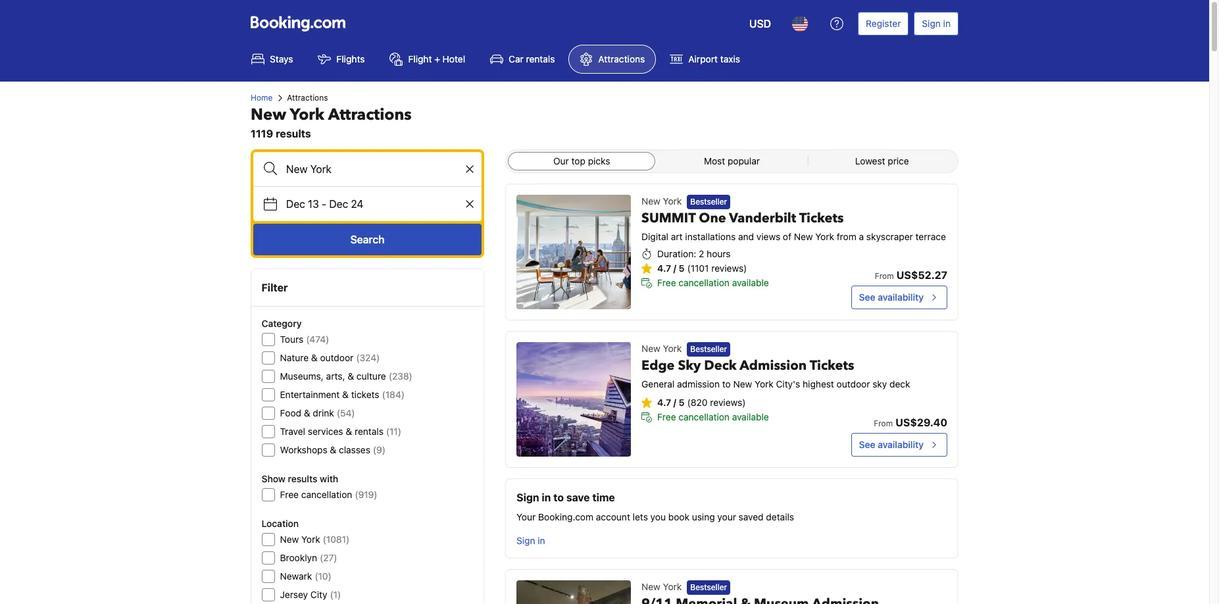 Task type: describe. For each thing, give the bounding box(es) containing it.
1 free cancellation available from the top
[[658, 277, 769, 289]]

show results with
[[262, 473, 339, 485]]

taxis
[[721, 53, 741, 65]]

1 vertical spatial rentals
[[355, 426, 384, 437]]

drink
[[313, 408, 335, 419]]

account
[[596, 512, 631, 523]]

& for outdoor
[[312, 352, 318, 363]]

a
[[859, 231, 864, 242]]

entertainment & tickets (184)
[[280, 389, 405, 400]]

one
[[699, 210, 727, 227]]

filter
[[262, 282, 288, 294]]

9/11 memorial & museum admission image
[[517, 581, 631, 604]]

2 available from the top
[[733, 412, 769, 423]]

duration: 2 hours
[[658, 248, 731, 260]]

see for edge sky deck admission tickets
[[860, 439, 876, 450]]

summit one vanderbilt tickets digital art installations and views of new york from a skyscraper terrace
[[642, 210, 947, 242]]

2
[[699, 248, 705, 260]]

museums, arts, & culture (238)
[[280, 371, 413, 382]]

jersey city (1)
[[280, 589, 341, 600]]

new york attractions 1119 results
[[251, 104, 412, 140]]

flight + hotel link
[[379, 45, 477, 74]]

24
[[351, 198, 364, 210]]

1 available from the top
[[733, 277, 769, 289]]

general
[[642, 379, 675, 390]]

popular
[[728, 155, 760, 167]]

1 vertical spatial sign
[[517, 492, 540, 504]]

deck
[[705, 357, 737, 375]]

0 vertical spatial cancellation
[[679, 277, 730, 289]]

outdoor inside edge sky deck admission tickets general admission to new york city's highest outdoor sky deck
[[837, 379, 871, 390]]

airport taxis link
[[659, 45, 752, 74]]

car rentals
[[509, 53, 555, 65]]

(1)
[[330, 589, 341, 600]]

1 vertical spatial results
[[288, 473, 318, 485]]

sign in to save time
[[517, 492, 615, 504]]

to inside edge sky deck admission tickets general admission to new york city's highest outdoor sky deck
[[723, 379, 731, 390]]

booking.com
[[539, 512, 594, 523]]

register
[[866, 18, 902, 29]]

arts,
[[327, 371, 346, 382]]

car
[[509, 53, 524, 65]]

1 vertical spatial attractions
[[287, 93, 328, 103]]

1 dec from the left
[[286, 198, 305, 210]]

4.7 / 5 (820 reviews)
[[658, 397, 746, 408]]

of
[[783, 231, 792, 242]]

flights
[[337, 53, 365, 65]]

sky
[[873, 379, 888, 390]]

1 horizontal spatial sign in
[[923, 18, 951, 29]]

reviews) for 4.7 / 5 (1101 reviews)
[[712, 263, 747, 274]]

(54)
[[337, 408, 356, 419]]

1 vertical spatial to
[[554, 492, 564, 504]]

2 dec from the left
[[329, 198, 348, 210]]

Where are you going? search field
[[253, 152, 482, 186]]

edge sky deck admission tickets image
[[517, 342, 631, 457]]

culture
[[357, 371, 387, 382]]

3 bestseller from the top
[[691, 583, 728, 593]]

your
[[517, 512, 536, 523]]

(10)
[[315, 571, 332, 582]]

saved
[[739, 512, 764, 523]]

airport taxis
[[689, 53, 741, 65]]

views
[[757, 231, 781, 242]]

1 vertical spatial sign in link
[[512, 529, 551, 553]]

attractions link
[[569, 45, 657, 74]]

deck
[[890, 379, 911, 390]]

flight
[[408, 53, 432, 65]]

2 vertical spatial free
[[280, 489, 299, 500]]

-
[[322, 198, 327, 210]]

(184)
[[383, 389, 405, 400]]

book
[[669, 512, 690, 523]]

1119
[[251, 128, 273, 140]]

flights link
[[307, 45, 376, 74]]

/ for (1101
[[674, 263, 677, 274]]

see for summit one vanderbilt tickets
[[860, 292, 876, 303]]

travel
[[280, 426, 306, 437]]

lowest price
[[856, 155, 910, 167]]

time
[[593, 492, 615, 504]]

lowest
[[856, 155, 886, 167]]

new york for summit
[[642, 196, 682, 207]]

admission
[[740, 357, 807, 375]]

workshops
[[280, 444, 328, 456]]

york inside summit one vanderbilt tickets digital art installations and views of new york from a skyscraper terrace
[[816, 231, 835, 242]]

results inside the new york attractions 1119 results
[[276, 128, 311, 140]]

vanderbilt
[[730, 210, 797, 227]]

& down (54)
[[346, 426, 353, 437]]

from us$29.40
[[874, 417, 948, 429]]

category
[[262, 318, 302, 329]]

services
[[308, 426, 344, 437]]

(474)
[[307, 334, 330, 345]]

hours
[[707, 248, 731, 260]]

(9)
[[374, 444, 386, 456]]

2 vertical spatial in
[[538, 535, 546, 546]]

tickets inside summit one vanderbilt tickets digital art installations and views of new york from a skyscraper terrace
[[800, 210, 844, 227]]

brooklyn
[[280, 552, 318, 564]]

availability for summit one vanderbilt tickets
[[878, 292, 924, 303]]

with
[[320, 473, 339, 485]]

new york (1081)
[[280, 534, 350, 545]]

lets
[[633, 512, 648, 523]]

4.7 / 5 (1101 reviews)
[[658, 263, 747, 274]]

skyscraper
[[867, 231, 914, 242]]

sign for bottommost sign in link
[[517, 535, 536, 546]]

search button
[[253, 224, 482, 255]]

nature
[[280, 352, 309, 363]]

you
[[651, 512, 666, 523]]

new york for edge
[[642, 343, 682, 354]]

entertainment
[[280, 389, 340, 400]]

reviews) for 4.7 / 5 (820 reviews)
[[711, 397, 746, 408]]

and
[[739, 231, 755, 242]]



Task type: locate. For each thing, give the bounding box(es) containing it.
0 vertical spatial availability
[[878, 292, 924, 303]]

newark (10)
[[280, 571, 332, 582]]

sign in right register on the right of the page
[[923, 18, 951, 29]]

1 vertical spatial in
[[542, 492, 551, 504]]

free down general
[[658, 412, 677, 423]]

1 vertical spatial outdoor
[[837, 379, 871, 390]]

2 see from the top
[[860, 439, 876, 450]]

0 vertical spatial /
[[674, 263, 677, 274]]

(324)
[[357, 352, 380, 363]]

0 vertical spatial 4.7
[[658, 263, 672, 274]]

see down from us$29.40
[[860, 439, 876, 450]]

in down booking.com
[[538, 535, 546, 546]]

sign for the topmost sign in link
[[923, 18, 941, 29]]

see availability for edge sky deck admission tickets
[[860, 439, 924, 450]]

art
[[671, 231, 683, 242]]

& up (54)
[[343, 389, 349, 400]]

see availability down from us$29.40
[[860, 439, 924, 450]]

5 left (820
[[679, 397, 685, 408]]

/ down duration:
[[674, 263, 677, 274]]

1 vertical spatial /
[[674, 397, 677, 408]]

0 vertical spatial from
[[875, 271, 894, 281]]

free cancellation available down 4.7 / 5 (820 reviews)
[[658, 412, 769, 423]]

0 vertical spatial bestseller
[[691, 197, 728, 207]]

results right 1119
[[276, 128, 311, 140]]

0 vertical spatial free
[[658, 277, 677, 289]]

results left with
[[288, 473, 318, 485]]

location
[[262, 518, 299, 529]]

1 vertical spatial bestseller
[[691, 345, 728, 354]]

1 horizontal spatial rentals
[[526, 53, 555, 65]]

attractions
[[599, 53, 645, 65], [287, 93, 328, 103], [328, 104, 412, 126]]

cancellation down 4.7 / 5 (820 reviews)
[[679, 412, 730, 423]]

from left us$29.40
[[874, 419, 893, 429]]

new york
[[642, 196, 682, 207], [642, 343, 682, 354], [642, 581, 682, 593]]

2 5 from the top
[[679, 397, 685, 408]]

0 vertical spatial to
[[723, 379, 731, 390]]

availability down from us$52.27
[[878, 292, 924, 303]]

save
[[567, 492, 590, 504]]

4.7 for 4.7 / 5 (1101 reviews)
[[658, 263, 672, 274]]

museums,
[[280, 371, 324, 382]]

5 for (820 reviews)
[[679, 397, 685, 408]]

york inside the new york attractions 1119 results
[[290, 104, 325, 126]]

1 vertical spatial see availability
[[860, 439, 924, 450]]

car rentals link
[[479, 45, 566, 74]]

cancellation down with
[[302, 489, 353, 500]]

attractions inside the new york attractions 1119 results
[[328, 104, 412, 126]]

summit one vanderbilt tickets image
[[517, 195, 631, 309]]

1 4.7 from the top
[[658, 263, 672, 274]]

details
[[767, 512, 795, 523]]

0 horizontal spatial sign in
[[517, 535, 546, 546]]

rentals
[[526, 53, 555, 65], [355, 426, 384, 437]]

13
[[308, 198, 319, 210]]

1 vertical spatial reviews)
[[711, 397, 746, 408]]

sign right register on the right of the page
[[923, 18, 941, 29]]

1 availability from the top
[[878, 292, 924, 303]]

edge sky deck admission tickets general admission to new york city's highest outdoor sky deck
[[642, 357, 911, 390]]

picks
[[588, 155, 611, 167]]

tickets up the highest
[[810, 357, 855, 375]]

reviews) right (820
[[711, 397, 746, 408]]

see availability for summit one vanderbilt tickets
[[860, 292, 924, 303]]

2 new york from the top
[[642, 343, 682, 354]]

us$29.40
[[896, 417, 948, 429]]

4.7 down duration:
[[658, 263, 672, 274]]

usd button
[[742, 8, 780, 40]]

free down show results with
[[280, 489, 299, 500]]

in up booking.com
[[542, 492, 551, 504]]

from inside from us$52.27
[[875, 271, 894, 281]]

& right arts,
[[348, 371, 355, 382]]

3 new york from the top
[[642, 581, 682, 593]]

booking.com image
[[251, 16, 346, 32]]

york
[[290, 104, 325, 126], [663, 196, 682, 207], [816, 231, 835, 242], [663, 343, 682, 354], [755, 379, 774, 390], [302, 534, 321, 545], [663, 581, 682, 593]]

usd
[[750, 18, 772, 30]]

available down 'and' on the right of page
[[733, 277, 769, 289]]

to left save
[[554, 492, 564, 504]]

1 / from the top
[[674, 263, 677, 274]]

sign in down your
[[517, 535, 546, 546]]

& down (474)
[[312, 352, 318, 363]]

stays link
[[240, 45, 304, 74]]

availability
[[878, 292, 924, 303], [878, 439, 924, 450]]

tickets up from
[[800, 210, 844, 227]]

new inside the new york attractions 1119 results
[[251, 104, 286, 126]]

(919)
[[355, 489, 378, 500]]

1 horizontal spatial to
[[723, 379, 731, 390]]

1 vertical spatial 5
[[679, 397, 685, 408]]

1 horizontal spatial outdoor
[[837, 379, 871, 390]]

0 vertical spatial rentals
[[526, 53, 555, 65]]

sign in link right register link
[[915, 12, 959, 36]]

0 vertical spatial see availability
[[860, 292, 924, 303]]

available down edge sky deck admission tickets general admission to new york city's highest outdoor sky deck
[[733, 412, 769, 423]]

see down from us$52.27
[[860, 292, 876, 303]]

2 vertical spatial bestseller
[[691, 583, 728, 593]]

new inside edge sky deck admission tickets general admission to new york city's highest outdoor sky deck
[[734, 379, 753, 390]]

free down duration:
[[658, 277, 677, 289]]

duration:
[[658, 248, 697, 260]]

1 see availability from the top
[[860, 292, 924, 303]]

tours
[[280, 334, 304, 345]]

0 horizontal spatial dec
[[286, 198, 305, 210]]

1 vertical spatial available
[[733, 412, 769, 423]]

0 vertical spatial results
[[276, 128, 311, 140]]

0 vertical spatial new york
[[642, 196, 682, 207]]

hotel
[[443, 53, 466, 65]]

1 see from the top
[[860, 292, 876, 303]]

cancellation down 4.7 / 5 (1101 reviews)
[[679, 277, 730, 289]]

2 vertical spatial cancellation
[[302, 489, 353, 500]]

1 bestseller from the top
[[691, 197, 728, 207]]

+
[[435, 53, 440, 65]]

search
[[351, 234, 385, 246]]

classes
[[339, 444, 371, 456]]

workshops & classes (9)
[[280, 444, 386, 456]]

& for classes
[[330, 444, 337, 456]]

1 horizontal spatial dec
[[329, 198, 348, 210]]

from for edge sky deck admission tickets
[[874, 419, 893, 429]]

outdoor left sky
[[837, 379, 871, 390]]

/ for (820
[[674, 397, 677, 408]]

& for tickets
[[343, 389, 349, 400]]

2 vertical spatial new york
[[642, 581, 682, 593]]

highest
[[803, 379, 835, 390]]

in right register on the right of the page
[[944, 18, 951, 29]]

availability for edge sky deck admission tickets
[[878, 439, 924, 450]]

to down deck
[[723, 379, 731, 390]]

from inside from us$29.40
[[874, 419, 893, 429]]

0 horizontal spatial to
[[554, 492, 564, 504]]

from us$52.27
[[875, 269, 948, 281]]

home link
[[251, 92, 273, 104]]

jersey
[[280, 589, 309, 600]]

4.7 for 4.7 / 5 (820 reviews)
[[658, 397, 672, 408]]

1 new york from the top
[[642, 196, 682, 207]]

(27)
[[320, 552, 338, 564]]

1 vertical spatial 4.7
[[658, 397, 672, 408]]

tickets inside edge sky deck admission tickets general admission to new york city's highest outdoor sky deck
[[810, 357, 855, 375]]

from for summit one vanderbilt tickets
[[875, 271, 894, 281]]

(820
[[688, 397, 708, 408]]

1 horizontal spatial sign in link
[[915, 12, 959, 36]]

2 free cancellation available from the top
[[658, 412, 769, 423]]

0 vertical spatial reviews)
[[712, 263, 747, 274]]

cancellation
[[679, 277, 730, 289], [679, 412, 730, 423], [302, 489, 353, 500]]

1 vertical spatial see
[[860, 439, 876, 450]]

city's
[[777, 379, 801, 390]]

0 horizontal spatial sign in link
[[512, 529, 551, 553]]

using
[[692, 512, 715, 523]]

0 vertical spatial outdoor
[[321, 352, 354, 363]]

from
[[837, 231, 857, 242]]

2 / from the top
[[674, 397, 677, 408]]

2 see availability from the top
[[860, 439, 924, 450]]

digital
[[642, 231, 669, 242]]

1 vertical spatial tickets
[[810, 357, 855, 375]]

0 vertical spatial 5
[[679, 263, 685, 274]]

food
[[280, 408, 302, 419]]

rentals up (9)
[[355, 426, 384, 437]]

rentals right car
[[526, 53, 555, 65]]

bestseller for sky
[[691, 345, 728, 354]]

available
[[733, 277, 769, 289], [733, 412, 769, 423]]

nature & outdoor (324)
[[280, 352, 380, 363]]

outdoor up arts,
[[321, 352, 354, 363]]

(1101
[[688, 263, 709, 274]]

york inside edge sky deck admission tickets general admission to new york city's highest outdoor sky deck
[[755, 379, 774, 390]]

free cancellation available down 4.7 / 5 (1101 reviews)
[[658, 277, 769, 289]]

register link
[[859, 12, 909, 36]]

terrace
[[916, 231, 947, 242]]

5 down duration:
[[679, 263, 685, 274]]

0 vertical spatial in
[[944, 18, 951, 29]]

4.7 down general
[[658, 397, 672, 408]]

admission
[[677, 379, 720, 390]]

food & drink (54)
[[280, 408, 356, 419]]

your booking.com account lets you book using your saved details
[[517, 512, 795, 523]]

1 vertical spatial from
[[874, 419, 893, 429]]

sign in link down your
[[512, 529, 551, 553]]

1 vertical spatial sign in
[[517, 535, 546, 546]]

1 vertical spatial free
[[658, 412, 677, 423]]

0 vertical spatial see
[[860, 292, 876, 303]]

our top picks
[[554, 155, 611, 167]]

1 vertical spatial cancellation
[[679, 412, 730, 423]]

2 vertical spatial attractions
[[328, 104, 412, 126]]

2 4.7 from the top
[[658, 397, 672, 408]]

2 availability from the top
[[878, 439, 924, 450]]

0 vertical spatial free cancellation available
[[658, 277, 769, 289]]

0 vertical spatial sign
[[923, 18, 941, 29]]

home
[[251, 93, 273, 103]]

0 vertical spatial sign in
[[923, 18, 951, 29]]

& down travel services & rentals (11)
[[330, 444, 337, 456]]

1 vertical spatial new york
[[642, 343, 682, 354]]

/
[[674, 263, 677, 274], [674, 397, 677, 408]]

see
[[860, 292, 876, 303], [860, 439, 876, 450]]

5 for (1101 reviews)
[[679, 263, 685, 274]]

top
[[572, 155, 586, 167]]

sign up your
[[517, 492, 540, 504]]

2 bestseller from the top
[[691, 345, 728, 354]]

availability down from us$29.40
[[878, 439, 924, 450]]

0 vertical spatial tickets
[[800, 210, 844, 227]]

/ left (820
[[674, 397, 677, 408]]

& for drink
[[304, 408, 311, 419]]

price
[[888, 155, 910, 167]]

brooklyn (27)
[[280, 552, 338, 564]]

0 horizontal spatial outdoor
[[321, 352, 354, 363]]

& left "drink"
[[304, 408, 311, 419]]

1 5 from the top
[[679, 263, 685, 274]]

sign down your
[[517, 535, 536, 546]]

bestseller for one
[[691, 197, 728, 207]]

(238)
[[389, 371, 413, 382]]

outdoor
[[321, 352, 354, 363], [837, 379, 871, 390]]

free cancellation (919)
[[280, 489, 378, 500]]

dec left 13
[[286, 198, 305, 210]]

1 vertical spatial availability
[[878, 439, 924, 450]]

0 vertical spatial available
[[733, 277, 769, 289]]

1 vertical spatial free cancellation available
[[658, 412, 769, 423]]

(11)
[[387, 426, 402, 437]]

0 vertical spatial attractions
[[599, 53, 645, 65]]

our
[[554, 155, 569, 167]]

from left us$52.27
[[875, 271, 894, 281]]

dec right -
[[329, 198, 348, 210]]

0 vertical spatial sign in link
[[915, 12, 959, 36]]

newark
[[280, 571, 313, 582]]

tours (474)
[[280, 334, 330, 345]]

show
[[262, 473, 286, 485]]

us$52.27
[[897, 269, 948, 281]]

4.7
[[658, 263, 672, 274], [658, 397, 672, 408]]

new inside summit one vanderbilt tickets digital art installations and views of new york from a skyscraper terrace
[[794, 231, 813, 242]]

travel services & rentals (11)
[[280, 426, 402, 437]]

reviews) down hours
[[712, 263, 747, 274]]

see availability down from us$52.27
[[860, 292, 924, 303]]

2 vertical spatial sign
[[517, 535, 536, 546]]

0 horizontal spatial rentals
[[355, 426, 384, 437]]



Task type: vqa. For each thing, say whether or not it's contained in the screenshot.
SUMMIT One Vanderbilt Tickets's See
yes



